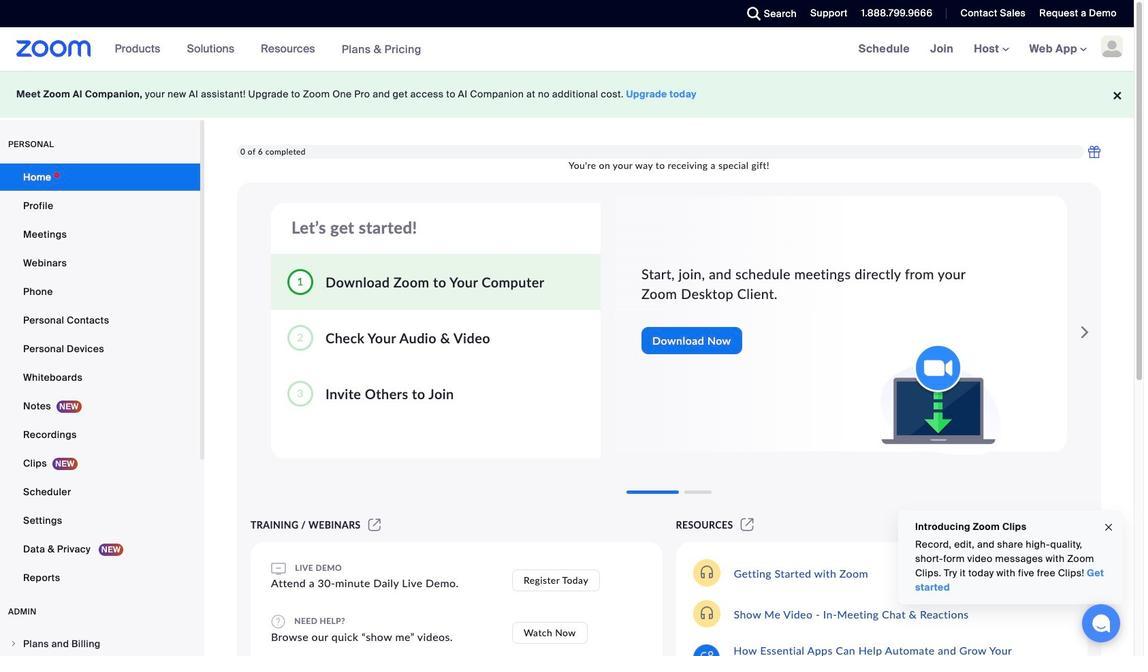 Task type: describe. For each thing, give the bounding box(es) containing it.
product information navigation
[[105, 27, 432, 72]]

right image
[[10, 640, 18, 648]]

close image
[[1104, 519, 1114, 535]]

1 window new image from the left
[[366, 519, 383, 531]]

personal menu menu
[[0, 163, 200, 593]]

zoom logo image
[[16, 40, 91, 57]]



Task type: locate. For each thing, give the bounding box(es) containing it.
0 horizontal spatial window new image
[[366, 519, 383, 531]]

1 horizontal spatial window new image
[[739, 519, 756, 531]]

2 window new image from the left
[[739, 519, 756, 531]]

banner
[[0, 27, 1134, 72]]

menu item
[[0, 631, 200, 656]]

profile picture image
[[1102, 35, 1123, 57]]

next image
[[1076, 319, 1095, 346]]

footer
[[0, 71, 1134, 118]]

open chat image
[[1092, 614, 1111, 633]]

window new image
[[366, 519, 383, 531], [739, 519, 756, 531]]

meetings navigation
[[849, 27, 1134, 72]]



Task type: vqa. For each thing, say whether or not it's contained in the screenshot.
'Explore New Tools' element
no



